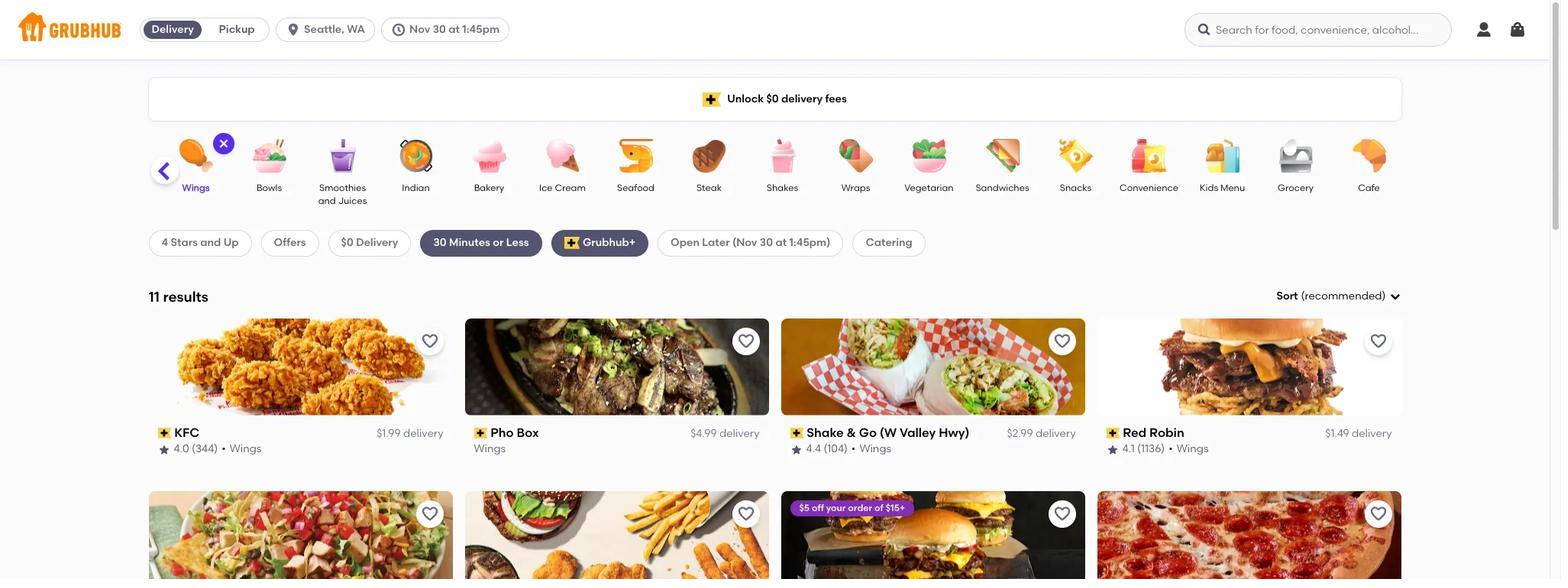 Task type: describe. For each thing, give the bounding box(es) containing it.
and inside 'smoothies and juices'
[[318, 196, 336, 207]]

at inside 'nov 30 at 1:45pm' button
[[449, 23, 460, 36]]

pho box logo image
[[465, 318, 769, 416]]

soup image
[[96, 139, 149, 173]]

delivery inside "button"
[[152, 23, 194, 36]]

4.1 (1136)
[[1123, 443, 1166, 456]]

or
[[493, 236, 504, 249]]

grocery image
[[1270, 139, 1323, 173]]

4.4 (104)
[[807, 443, 848, 456]]

seafood
[[617, 183, 655, 193]]

• for red robin
[[1169, 443, 1174, 456]]

go
[[859, 425, 877, 440]]

bowls image
[[243, 139, 296, 173]]

1 vertical spatial $0
[[341, 236, 354, 249]]

$4.99 delivery
[[691, 427, 760, 440]]

kfc
[[174, 425, 200, 440]]

subscription pass image for kfc
[[158, 428, 171, 439]]

delivery for kfc
[[403, 427, 444, 440]]

subscription pass image for pho box
[[474, 428, 488, 439]]

1 vertical spatial and
[[200, 236, 221, 249]]

save this restaurant image for kfc
[[421, 332, 439, 351]]

4.0
[[174, 443, 189, 456]]

unlock
[[728, 92, 764, 105]]

results
[[163, 288, 209, 305]]

(344)
[[192, 443, 218, 456]]

kids
[[1200, 183, 1219, 193]]

11 results
[[149, 288, 209, 305]]

nov 30 at 1:45pm button
[[381, 18, 516, 42]]

save this restaurant button for pizza hut logo
[[1365, 500, 1393, 528]]

1 vertical spatial at
[[776, 236, 787, 249]]

pickup button
[[205, 18, 269, 42]]

11
[[149, 288, 160, 305]]

$0 delivery
[[341, 236, 398, 249]]

kfc logo image
[[149, 318, 453, 416]]

&
[[847, 425, 857, 440]]

4.4
[[807, 443, 821, 456]]

$1.99
[[377, 427, 401, 440]]

bowls
[[257, 183, 282, 193]]

4.0 (344)
[[174, 443, 218, 456]]

wings for shake & go (w valley hwy)
[[860, 443, 892, 456]]

delivery left the fees
[[782, 92, 823, 105]]

$1.49
[[1326, 427, 1350, 440]]

(1136)
[[1138, 443, 1166, 456]]

save this restaurant image for applebee's logo on the left of page
[[421, 505, 439, 523]]

$2.99
[[1007, 427, 1034, 440]]

sort
[[1277, 290, 1299, 303]]

1:45pm)
[[790, 236, 831, 249]]

smoothies and juices
[[318, 183, 367, 207]]

valley
[[900, 425, 936, 440]]

save this restaurant button for shake & go (w valley hwy) logo
[[1049, 328, 1076, 355]]

vegetarian
[[905, 183, 954, 193]]

ice
[[539, 183, 553, 193]]

of
[[875, 503, 884, 513]]

wings down 'wings' image
[[182, 183, 210, 193]]

$4.99
[[691, 427, 717, 440]]

order
[[848, 503, 873, 513]]

red
[[1123, 425, 1147, 440]]

vegetarian image
[[903, 139, 956, 173]]

robin
[[1150, 425, 1185, 440]]

shakes image
[[756, 139, 810, 173]]

delivery for shake & go (w valley hwy)
[[1036, 427, 1076, 440]]

red robin logo image
[[1098, 318, 1402, 416]]

smoothies and juices image
[[316, 139, 369, 173]]

seafood image
[[609, 139, 663, 173]]

4.1
[[1123, 443, 1135, 456]]

cafe image
[[1343, 139, 1397, 173]]

none field containing sort
[[1277, 289, 1402, 304]]

later
[[702, 236, 730, 249]]

(104)
[[824, 443, 848, 456]]

wraps image
[[829, 139, 883, 173]]

seattle, wa button
[[276, 18, 381, 42]]

grubhub+
[[583, 236, 636, 249]]

box
[[517, 425, 539, 440]]

juices
[[338, 196, 367, 207]]

ice cream
[[539, 183, 586, 193]]

$5
[[800, 503, 810, 513]]

menu
[[1221, 183, 1246, 193]]

steak
[[697, 183, 722, 193]]

wings for kfc
[[230, 443, 262, 456]]

minutes
[[449, 236, 491, 249]]

stars
[[171, 236, 198, 249]]

save this restaurant image for shake & go (w valley hwy) logo
[[1053, 332, 1072, 351]]

cream
[[555, 183, 586, 193]]

snacks
[[1061, 183, 1092, 193]]

• for shake & go (w valley hwy)
[[852, 443, 856, 456]]

recommended
[[1305, 290, 1383, 303]]

)
[[1383, 290, 1387, 303]]

wraps
[[842, 183, 871, 193]]

less
[[506, 236, 529, 249]]

save this restaurant image for pho box logo
[[737, 332, 755, 351]]

open
[[671, 236, 700, 249]]

up
[[224, 236, 239, 249]]

delivery button
[[141, 18, 205, 42]]

nov 30 at 1:45pm
[[410, 23, 500, 36]]

save this restaurant button for pho box logo
[[732, 328, 760, 355]]

$5 off your order of $15+
[[800, 503, 906, 513]]

4
[[162, 236, 168, 249]]

save this restaurant button for red robin logo
[[1365, 328, 1393, 355]]



Task type: locate. For each thing, give the bounding box(es) containing it.
• wings
[[222, 443, 262, 456], [852, 443, 892, 456], [1169, 443, 1209, 456]]

subscription pass image for shake & go (w valley hwy)
[[791, 428, 804, 439]]

2 horizontal spatial • wings
[[1169, 443, 1209, 456]]

1 horizontal spatial star icon image
[[791, 444, 803, 456]]

indian image
[[389, 139, 443, 173]]

1 • wings from the left
[[222, 443, 262, 456]]

(
[[1302, 290, 1305, 303]]

pho
[[491, 425, 514, 440]]

2 horizontal spatial save this restaurant image
[[1370, 332, 1388, 351]]

• down &
[[852, 443, 856, 456]]

indian
[[402, 183, 430, 193]]

pizza hut logo image
[[1098, 491, 1402, 579]]

star icon image left 4.0
[[158, 444, 170, 456]]

1 horizontal spatial and
[[318, 196, 336, 207]]

at
[[449, 23, 460, 36], [776, 236, 787, 249]]

save this restaurant button for applebee's logo on the left of page
[[416, 500, 444, 528]]

1 horizontal spatial subscription pass image
[[791, 428, 804, 439]]

wild burger logo image
[[781, 491, 1085, 579]]

wings down go
[[860, 443, 892, 456]]

star icon image for shake & go (w valley hwy)
[[791, 444, 803, 456]]

fees
[[826, 92, 847, 105]]

grubhub plus flag logo image for unlock $0 delivery fees
[[703, 92, 721, 107]]

1 star icon image from the left
[[158, 444, 170, 456]]

seattle, wa
[[304, 23, 365, 36]]

shakes
[[767, 183, 799, 193]]

0 horizontal spatial • wings
[[222, 443, 262, 456]]

None field
[[1277, 289, 1402, 304]]

1 horizontal spatial delivery
[[356, 236, 398, 249]]

30
[[433, 23, 446, 36], [434, 236, 447, 249], [760, 236, 773, 249]]

burger king logo image
[[465, 491, 769, 579]]

30 right the nov
[[433, 23, 446, 36]]

delivery
[[152, 23, 194, 36], [356, 236, 398, 249]]

1 subscription pass image from the left
[[474, 428, 488, 439]]

kids menu
[[1200, 183, 1246, 193]]

subscription pass image
[[474, 428, 488, 439], [791, 428, 804, 439]]

shake & go (w valley hwy) logo image
[[781, 318, 1085, 416]]

smoothies
[[319, 183, 366, 193]]

open later (nov 30 at 1:45pm)
[[671, 236, 831, 249]]

shake
[[807, 425, 844, 440]]

0 horizontal spatial save this restaurant image
[[421, 332, 439, 351]]

delivery for red robin
[[1353, 427, 1393, 440]]

delivery
[[782, 92, 823, 105], [403, 427, 444, 440], [720, 427, 760, 440], [1036, 427, 1076, 440], [1353, 427, 1393, 440]]

pickup
[[219, 23, 255, 36]]

save this restaurant button
[[416, 328, 444, 355], [732, 328, 760, 355], [1049, 328, 1076, 355], [1365, 328, 1393, 355], [416, 500, 444, 528], [732, 500, 760, 528], [1049, 500, 1076, 528], [1365, 500, 1393, 528]]

0 horizontal spatial subscription pass image
[[158, 428, 171, 439]]

1 svg image from the left
[[391, 22, 407, 37]]

subscription pass image left pho
[[474, 428, 488, 439]]

ice cream image
[[536, 139, 590, 173]]

1 horizontal spatial subscription pass image
[[1107, 428, 1120, 439]]

0 horizontal spatial and
[[200, 236, 221, 249]]

0 horizontal spatial delivery
[[152, 23, 194, 36]]

off
[[812, 503, 824, 513]]

and down smoothies
[[318, 196, 336, 207]]

$0 right unlock
[[767, 92, 779, 105]]

delivery right $4.99 on the bottom left
[[720, 427, 760, 440]]

30 left minutes
[[434, 236, 447, 249]]

svg image inside field
[[1390, 291, 1402, 303]]

1 horizontal spatial save this restaurant image
[[737, 505, 755, 523]]

• for kfc
[[222, 443, 226, 456]]

0 vertical spatial delivery
[[152, 23, 194, 36]]

pho box
[[491, 425, 539, 440]]

$15+
[[886, 503, 906, 513]]

2 star icon image from the left
[[791, 444, 803, 456]]

$0 down juices
[[341, 236, 354, 249]]

sandwiches image
[[976, 139, 1030, 173]]

subscription pass image for red robin
[[1107, 428, 1120, 439]]

sort ( recommended )
[[1277, 290, 1387, 303]]

your
[[827, 503, 846, 513]]

$1.99 delivery
[[377, 427, 444, 440]]

grubhub plus flag logo image left "grubhub+" on the left top
[[564, 237, 580, 249]]

$2.99 delivery
[[1007, 427, 1076, 440]]

30 minutes or less
[[434, 236, 529, 249]]

star icon image for red robin
[[1107, 444, 1119, 456]]

convenience
[[1120, 183, 1179, 193]]

0 horizontal spatial $0
[[341, 236, 354, 249]]

2 subscription pass image from the left
[[791, 428, 804, 439]]

save this restaurant button for kfc logo
[[416, 328, 444, 355]]

shake & go (w valley hwy)
[[807, 425, 970, 440]]

(w
[[880, 425, 897, 440]]

• wings down go
[[852, 443, 892, 456]]

save this restaurant image for red robin
[[1370, 332, 1388, 351]]

svg image inside seattle, wa button
[[286, 22, 301, 37]]

0 horizontal spatial svg image
[[391, 22, 407, 37]]

2 • wings from the left
[[852, 443, 892, 456]]

2 svg image from the left
[[1197, 22, 1213, 37]]

30 inside 'nov 30 at 1:45pm' button
[[433, 23, 446, 36]]

3 • from the left
[[1169, 443, 1174, 456]]

1 horizontal spatial grubhub plus flag logo image
[[703, 92, 721, 107]]

star icon image left 4.4
[[791, 444, 803, 456]]

1 horizontal spatial svg image
[[1197, 22, 1213, 37]]

0 horizontal spatial subscription pass image
[[474, 428, 488, 439]]

svg image inside 'nov 30 at 1:45pm' button
[[391, 22, 407, 37]]

1 horizontal spatial $0
[[767, 92, 779, 105]]

0 horizontal spatial star icon image
[[158, 444, 170, 456]]

1 vertical spatial grubhub plus flag logo image
[[564, 237, 580, 249]]

wa
[[347, 23, 365, 36]]

main navigation navigation
[[0, 0, 1550, 60]]

• wings for kfc
[[222, 443, 262, 456]]

cafe
[[1359, 183, 1381, 193]]

2 horizontal spatial star icon image
[[1107, 444, 1119, 456]]

4 stars and up
[[162, 236, 239, 249]]

delivery left pickup
[[152, 23, 194, 36]]

catering
[[866, 236, 913, 249]]

1 horizontal spatial at
[[776, 236, 787, 249]]

hwy)
[[939, 425, 970, 440]]

steak image
[[683, 139, 736, 173]]

0 vertical spatial at
[[449, 23, 460, 36]]

bakery image
[[463, 139, 516, 173]]

applebee's logo image
[[149, 491, 453, 579]]

grubhub plus flag logo image for grubhub+
[[564, 237, 580, 249]]

at left 1:45pm
[[449, 23, 460, 36]]

0 horizontal spatial at
[[449, 23, 460, 36]]

and left up
[[200, 236, 221, 249]]

convenience image
[[1123, 139, 1176, 173]]

0 horizontal spatial •
[[222, 443, 226, 456]]

save this restaurant button for "burger king logo"
[[732, 500, 760, 528]]

svg image
[[391, 22, 407, 37], [1197, 22, 1213, 37]]

grocery
[[1278, 183, 1314, 193]]

1 horizontal spatial • wings
[[852, 443, 892, 456]]

• down the robin
[[1169, 443, 1174, 456]]

30 right (nov on the top left
[[760, 236, 773, 249]]

Search for food, convenience, alcohol... search field
[[1185, 13, 1453, 47]]

delivery down juices
[[356, 236, 398, 249]]

grubhub plus flag logo image
[[703, 92, 721, 107], [564, 237, 580, 249]]

svg image
[[1476, 21, 1494, 39], [1509, 21, 1528, 39], [286, 22, 301, 37], [217, 138, 230, 150], [1390, 291, 1402, 303]]

wings down pho
[[474, 443, 506, 456]]

•
[[222, 443, 226, 456], [852, 443, 856, 456], [1169, 443, 1174, 456]]

• wings down the robin
[[1169, 443, 1209, 456]]

unlock $0 delivery fees
[[728, 92, 847, 105]]

• right the (344)
[[222, 443, 226, 456]]

star icon image left 4.1
[[1107, 444, 1119, 456]]

wings for red robin
[[1177, 443, 1209, 456]]

delivery for pho box
[[720, 427, 760, 440]]

• wings for shake & go (w valley hwy)
[[852, 443, 892, 456]]

1:45pm
[[463, 23, 500, 36]]

delivery right $1.99
[[403, 427, 444, 440]]

0 vertical spatial grubhub plus flag logo image
[[703, 92, 721, 107]]

2 horizontal spatial •
[[1169, 443, 1174, 456]]

subscription pass image left kfc
[[158, 428, 171, 439]]

1 horizontal spatial •
[[852, 443, 856, 456]]

1 subscription pass image from the left
[[158, 428, 171, 439]]

$0
[[767, 92, 779, 105], [341, 236, 354, 249]]

subscription pass image left shake
[[791, 428, 804, 439]]

wings image
[[169, 139, 223, 173]]

wings down the robin
[[1177, 443, 1209, 456]]

star icon image
[[158, 444, 170, 456], [791, 444, 803, 456], [1107, 444, 1119, 456]]

0 horizontal spatial grubhub plus flag logo image
[[564, 237, 580, 249]]

wings right the (344)
[[230, 443, 262, 456]]

2 subscription pass image from the left
[[1107, 428, 1120, 439]]

save this restaurant image for pizza hut logo
[[1370, 505, 1388, 523]]

$1.49 delivery
[[1326, 427, 1393, 440]]

red robin
[[1123, 425, 1185, 440]]

bakery
[[474, 183, 505, 193]]

• wings right the (344)
[[222, 443, 262, 456]]

at left "1:45pm)"
[[776, 236, 787, 249]]

2 • from the left
[[852, 443, 856, 456]]

save this restaurant image
[[737, 332, 755, 351], [1053, 332, 1072, 351], [421, 505, 439, 523], [1053, 505, 1072, 523], [1370, 505, 1388, 523]]

snacks image
[[1050, 139, 1103, 173]]

0 vertical spatial $0
[[767, 92, 779, 105]]

offers
[[274, 236, 306, 249]]

grubhub plus flag logo image left unlock
[[703, 92, 721, 107]]

subscription pass image left 'red'
[[1107, 428, 1120, 439]]

sandwiches
[[976, 183, 1030, 193]]

0 vertical spatial and
[[318, 196, 336, 207]]

delivery right $2.99
[[1036, 427, 1076, 440]]

1 • from the left
[[222, 443, 226, 456]]

delivery right $1.49
[[1353, 427, 1393, 440]]

• wings for red robin
[[1169, 443, 1209, 456]]

seattle,
[[304, 23, 345, 36]]

3 • wings from the left
[[1169, 443, 1209, 456]]

save this restaurant image
[[421, 332, 439, 351], [1370, 332, 1388, 351], [737, 505, 755, 523]]

star icon image for kfc
[[158, 444, 170, 456]]

subscription pass image
[[158, 428, 171, 439], [1107, 428, 1120, 439]]

kids menu image
[[1196, 139, 1250, 173]]

wings
[[182, 183, 210, 193], [230, 443, 262, 456], [474, 443, 506, 456], [860, 443, 892, 456], [1177, 443, 1209, 456]]

nov
[[410, 23, 430, 36]]

3 star icon image from the left
[[1107, 444, 1119, 456]]

(nov
[[733, 236, 758, 249]]

1 vertical spatial delivery
[[356, 236, 398, 249]]



Task type: vqa. For each thing, say whether or not it's contained in the screenshot.
Seattle,
yes



